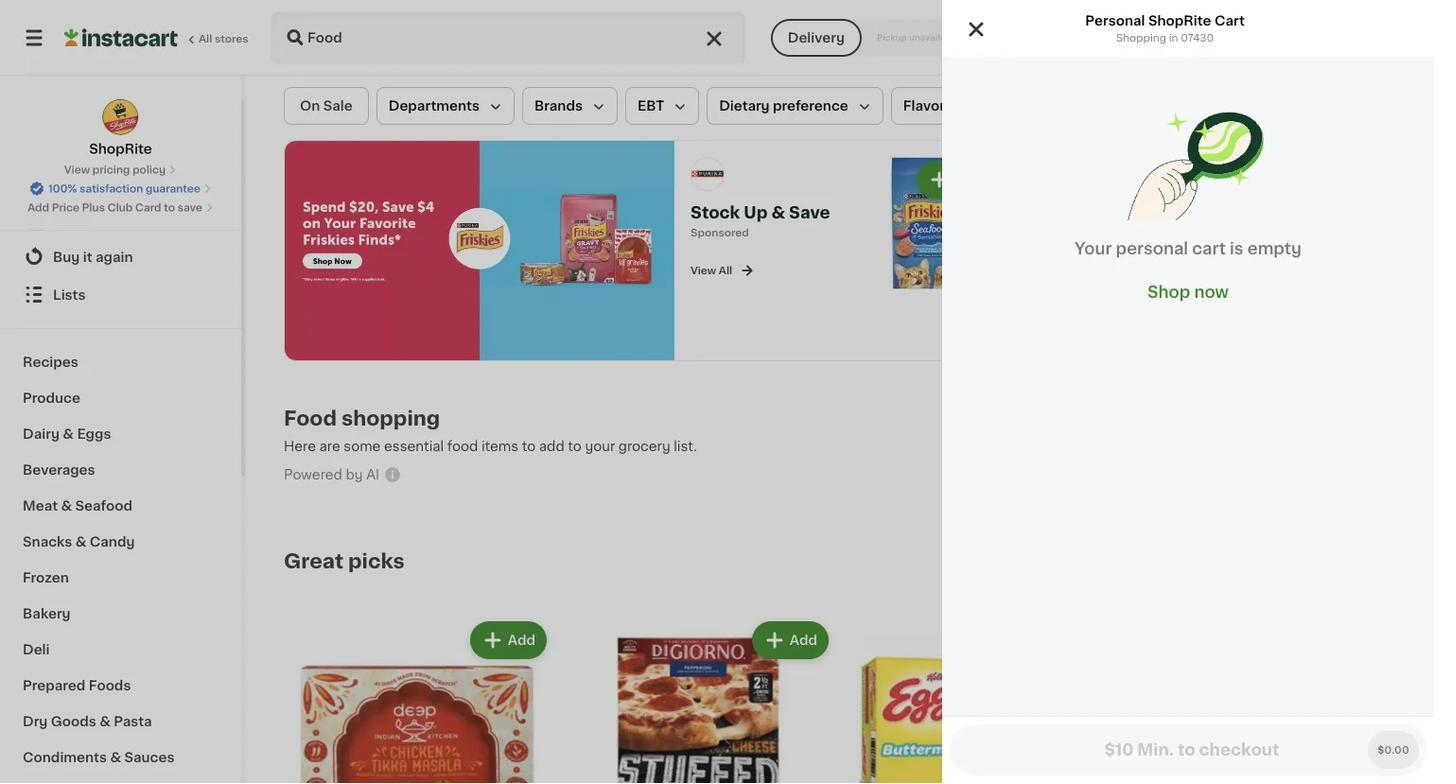 Task type: describe. For each thing, give the bounding box(es) containing it.
& for eggs
[[63, 427, 74, 440]]

goods
[[51, 715, 96, 728]]

in inside personal shoprite cart shopping in 07430
[[1170, 33, 1179, 43]]

& inside stock up & save spo nsored
[[772, 205, 786, 221]]

pricing
[[93, 165, 130, 175]]

2 vertical spatial gravy
[[1280, 298, 1319, 311]]

12:25pm
[[1251, 31, 1312, 44]]

pasta
[[114, 715, 152, 728]]

shoprite link
[[89, 98, 152, 159]]

1 horizontal spatial all
[[719, 265, 733, 276]]

buy
[[53, 250, 80, 263]]

sauces
[[124, 751, 175, 764]]

cart
[[1193, 241, 1227, 257]]

produce
[[23, 391, 80, 404]]

delivery button
[[771, 19, 862, 57]]

delivery for delivery
[[788, 31, 845, 44]]

food shopping
[[284, 408, 440, 428]]

cat inside purina friskies dry cat food, seafood sensations
[[1005, 222, 1029, 235]]

& for seafood
[[61, 499, 72, 512]]

1 horizontal spatial to
[[522, 440, 536, 453]]

your
[[1075, 241, 1113, 257]]

purina friskies dry cat food, seafood sensations
[[1005, 203, 1129, 254]]

instacart logo image
[[64, 27, 178, 49]]

great
[[284, 551, 344, 571]]

purina for cat
[[1005, 203, 1047, 216]]

condiments
[[23, 751, 107, 764]]

personal
[[1086, 14, 1146, 27]]

on sale
[[300, 99, 353, 113]]

dairy
[[23, 427, 60, 440]]

it
[[83, 250, 92, 263]]

add button for first product group
[[472, 624, 545, 658]]

snacks
[[23, 535, 72, 548]]

delivery by 12:25pm link
[[1134, 27, 1312, 49]]

2 product group from the left
[[566, 618, 833, 784]]

eggs
[[77, 427, 111, 440]]

some
[[344, 440, 381, 453]]

shop link
[[11, 200, 230, 238]]

up
[[744, 205, 768, 221]]

frozen
[[23, 571, 69, 584]]

here
[[284, 440, 316, 453]]

condiments & sauces
[[23, 751, 175, 764]]

0 vertical spatial gravy
[[1280, 222, 1319, 235]]

personal shoprite cart shopping in 07430
[[1086, 14, 1246, 43]]

beverages
[[23, 463, 95, 476]]

meat & seafood
[[23, 499, 133, 512]]

snacks & candy link
[[11, 523, 230, 559]]

view pricing policy
[[64, 165, 166, 175]]

friskies for cat
[[1325, 203, 1375, 216]]

snacks & candy
[[23, 535, 135, 548]]

save
[[178, 203, 202, 213]]

purina friskies image
[[285, 141, 675, 360]]

now
[[1195, 284, 1230, 301]]

add for add button for first product group
[[508, 634, 536, 647]]

purina friskies dry cat food, seafood sensations link
[[865, 157, 1132, 290]]

club
[[108, 203, 133, 213]]

& left pasta
[[100, 715, 111, 728]]

sensations
[[1005, 241, 1079, 254]]

100%
[[48, 184, 77, 194]]

view for view pricing policy
[[64, 165, 90, 175]]

in inside purina friskies gravy wet cat food, extra gravy chunky with chicken in savory gravy
[[1337, 279, 1349, 292]]

add for the rightmost add button
[[1229, 173, 1257, 186]]

stock up & save spo nsored
[[691, 205, 831, 238]]

dry goods & pasta
[[23, 715, 152, 728]]

sale
[[323, 99, 353, 113]]

add
[[539, 440, 565, 453]]

meat
[[23, 499, 58, 512]]

plus
[[82, 203, 105, 213]]

buy it again
[[53, 250, 133, 263]]

view all
[[691, 265, 733, 276]]

shoprite logo image
[[102, 98, 139, 136]]

purina friskies gravy wet cat food, extra gravy chunky with chicken in savory gravy
[[1280, 203, 1398, 311]]

view for view all
[[691, 265, 717, 276]]

add price plus club card to save
[[28, 203, 202, 213]]

add price plus club card to save link
[[28, 200, 214, 215]]

stock
[[691, 205, 741, 221]]

shop now link
[[1148, 282, 1230, 303]]

is
[[1231, 241, 1244, 257]]

condiments & sauces link
[[11, 739, 230, 775]]

2 horizontal spatial add button
[[1193, 162, 1266, 197]]

lists link
[[11, 275, 230, 313]]

recipes link
[[11, 344, 230, 380]]

& for sauces
[[110, 751, 121, 764]]

add for add button associated with 2nd product group from the left
[[790, 634, 818, 647]]

all stores
[[199, 34, 249, 44]]

on
[[300, 99, 320, 113]]

save
[[789, 205, 831, 221]]

picks
[[348, 551, 405, 571]]

nsored
[[712, 227, 749, 238]]

shop now
[[1148, 284, 1230, 301]]

with
[[1334, 260, 1365, 273]]

frozen link
[[11, 559, 230, 595]]

powered by ai link
[[284, 465, 402, 489]]

foods
[[89, 679, 131, 692]]

food
[[284, 408, 337, 428]]

shopping
[[342, 408, 440, 428]]

policy
[[133, 165, 166, 175]]

friskies for food,
[[1050, 203, 1101, 216]]

powered
[[284, 469, 343, 482]]



Task type: locate. For each thing, give the bounding box(es) containing it.
dry up your
[[1104, 203, 1128, 216]]

food
[[447, 440, 478, 453]]

1 vertical spatial by
[[346, 469, 363, 482]]

in
[[1170, 33, 1179, 43], [1337, 279, 1349, 292]]

1 horizontal spatial by
[[1228, 31, 1247, 44]]

friskies inside purina friskies gravy wet cat food, extra gravy chunky with chicken in savory gravy
[[1325, 203, 1375, 216]]

food, up chunky
[[1280, 241, 1317, 254]]

dry left goods
[[23, 715, 48, 728]]

1 horizontal spatial cat
[[1352, 222, 1376, 235]]

by inside powered by ai link
[[346, 469, 363, 482]]

1 vertical spatial gravy
[[1358, 241, 1397, 254]]

purina
[[1005, 203, 1047, 216], [1280, 203, 1322, 216]]

1 horizontal spatial dry
[[1104, 203, 1128, 216]]

1 vertical spatial food,
[[1280, 241, 1317, 254]]

shoprite
[[1149, 14, 1212, 27], [89, 142, 152, 156]]

gravy down chicken
[[1280, 298, 1319, 311]]

1 horizontal spatial seafood
[[1073, 222, 1129, 235]]

view pricing policy link
[[64, 162, 177, 177]]

seafood up candy
[[75, 499, 133, 512]]

dairy & eggs link
[[11, 416, 230, 451]]

to down guarantee
[[164, 203, 175, 213]]

& left "eggs"
[[63, 427, 74, 440]]

food, inside purina friskies gravy wet cat food, extra gravy chunky with chicken in savory gravy
[[1280, 241, 1317, 254]]

wet
[[1322, 222, 1349, 235]]

by for powered
[[346, 469, 363, 482]]

your
[[585, 440, 616, 453]]

bakery link
[[11, 595, 230, 631]]

great picks
[[284, 551, 405, 571]]

0 vertical spatial shop
[[53, 212, 88, 225]]

purina image
[[691, 157, 725, 191]]

produce link
[[11, 380, 230, 416]]

1 vertical spatial in
[[1337, 279, 1349, 292]]

& left sauces
[[110, 751, 121, 764]]

0 vertical spatial shoprite
[[1149, 14, 1212, 27]]

0 vertical spatial dry
[[1104, 203, 1128, 216]]

0 vertical spatial by
[[1228, 31, 1247, 44]]

0 horizontal spatial purina
[[1005, 203, 1047, 216]]

delivery inside 'link'
[[1164, 31, 1225, 44]]

1 vertical spatial all
[[719, 265, 733, 276]]

prepared foods
[[23, 679, 131, 692]]

1 horizontal spatial view
[[691, 265, 717, 276]]

0 horizontal spatial to
[[164, 203, 175, 213]]

food, up sensations
[[1032, 222, 1070, 235]]

1 horizontal spatial shoprite
[[1149, 14, 1212, 27]]

here are some essential food items to add to your grocery list.
[[284, 440, 697, 453]]

& right meat
[[61, 499, 72, 512]]

in down with on the top of page
[[1337, 279, 1349, 292]]

1 horizontal spatial food,
[[1280, 241, 1317, 254]]

purina up sensations
[[1005, 203, 1047, 216]]

by
[[1228, 31, 1247, 44], [346, 469, 363, 482]]

lists
[[53, 288, 86, 301]]

dry goods & pasta link
[[11, 703, 230, 739]]

personal
[[1116, 241, 1189, 257]]

0 horizontal spatial view
[[64, 165, 90, 175]]

friskies up wet
[[1325, 203, 1375, 216]]

essential
[[384, 440, 444, 453]]

shop down the 100%
[[53, 212, 88, 225]]

& for candy
[[75, 535, 86, 548]]

2 friskies from the left
[[1325, 203, 1375, 216]]

to right add
[[568, 440, 582, 453]]

0 horizontal spatial add button
[[472, 624, 545, 658]]

purina inside purina friskies dry cat food, seafood sensations
[[1005, 203, 1047, 216]]

spo
[[691, 227, 712, 238]]

0 horizontal spatial shoprite
[[89, 142, 152, 156]]

None search field
[[271, 11, 747, 64]]

by left 'ai'
[[346, 469, 363, 482]]

0 vertical spatial in
[[1170, 33, 1179, 43]]

gravy up empty
[[1280, 222, 1319, 235]]

shop left now
[[1148, 284, 1191, 301]]

prepared
[[23, 679, 85, 692]]

seafood up your
[[1073, 222, 1129, 235]]

0 horizontal spatial all
[[199, 34, 212, 44]]

card
[[135, 203, 161, 213]]

food, inside purina friskies dry cat food, seafood sensations
[[1032, 222, 1070, 235]]

1 vertical spatial seafood
[[75, 499, 133, 512]]

0 horizontal spatial product group
[[284, 618, 551, 784]]

shoprite inside personal shoprite cart shopping in 07430
[[1149, 14, 1212, 27]]

1 vertical spatial shoprite
[[89, 142, 152, 156]]

dry
[[1104, 203, 1128, 216], [23, 715, 48, 728]]

satisfaction
[[80, 184, 143, 194]]

guarantee
[[146, 184, 201, 194]]

&
[[772, 205, 786, 221], [63, 427, 74, 440], [61, 499, 72, 512], [75, 535, 86, 548], [100, 715, 111, 728], [110, 751, 121, 764]]

friskies up your
[[1050, 203, 1101, 216]]

shop for shop
[[53, 212, 88, 225]]

are
[[320, 440, 340, 453]]

view up the 100%
[[64, 165, 90, 175]]

view down spo
[[691, 265, 717, 276]]

2 horizontal spatial to
[[568, 440, 582, 453]]

recipes
[[23, 355, 78, 368]]

add button
[[1193, 162, 1266, 197], [472, 624, 545, 658], [754, 624, 827, 658]]

0 vertical spatial seafood
[[1073, 222, 1129, 235]]

1 horizontal spatial product group
[[566, 618, 833, 784]]

0 horizontal spatial seafood
[[75, 499, 133, 512]]

delivery for delivery by 12:25pm
[[1164, 31, 1225, 44]]

list.
[[674, 440, 697, 453]]

price
[[52, 203, 80, 213]]

0 horizontal spatial cat
[[1005, 222, 1029, 235]]

1 horizontal spatial shop
[[1148, 284, 1191, 301]]

view inside view pricing policy link
[[64, 165, 90, 175]]

in left 07430
[[1170, 33, 1179, 43]]

deli link
[[11, 631, 230, 667]]

1 friskies from the left
[[1050, 203, 1101, 216]]

to left add
[[522, 440, 536, 453]]

1 vertical spatial view
[[691, 265, 717, 276]]

candy
[[90, 535, 135, 548]]

savory
[[1353, 279, 1398, 292]]

gravy up with on the top of page
[[1358, 241, 1397, 254]]

cat inside purina friskies gravy wet cat food, extra gravy chunky with chicken in savory gravy
[[1352, 222, 1376, 235]]

by for delivery
[[1228, 31, 1247, 44]]

shop for shop now
[[1148, 284, 1191, 301]]

0 horizontal spatial friskies
[[1050, 203, 1101, 216]]

shoprite up 07430
[[1149, 14, 1212, 27]]

cat up sensations
[[1005, 222, 1029, 235]]

& left candy
[[75, 535, 86, 548]]

cart
[[1215, 14, 1246, 27]]

again
[[96, 250, 133, 263]]

0 horizontal spatial in
[[1170, 33, 1179, 43]]

shoprite up view pricing policy link
[[89, 142, 152, 156]]

chunky
[[1280, 260, 1331, 273]]

friskies
[[1050, 203, 1101, 216], [1325, 203, 1375, 216]]

2 purina from the left
[[1280, 203, 1322, 216]]

all down nsored
[[719, 265, 733, 276]]

delivery inside button
[[788, 31, 845, 44]]

on sale button
[[284, 87, 369, 125]]

buy it again link
[[11, 238, 230, 275]]

meat & seafood link
[[11, 487, 230, 523]]

beverages link
[[11, 451, 230, 487]]

1 horizontal spatial add button
[[754, 624, 827, 658]]

1 purina from the left
[[1005, 203, 1047, 216]]

1 horizontal spatial in
[[1337, 279, 1349, 292]]

food,
[[1032, 222, 1070, 235], [1280, 241, 1317, 254]]

product group
[[284, 618, 551, 784], [566, 618, 833, 784]]

view
[[64, 165, 90, 175], [691, 265, 717, 276]]

bakery
[[23, 607, 71, 620]]

0 horizontal spatial by
[[346, 469, 363, 482]]

1 cat from the left
[[1005, 222, 1029, 235]]

by down cart
[[1228, 31, 1247, 44]]

★★★★★
[[1280, 259, 1346, 272], [1280, 259, 1346, 272]]

1 horizontal spatial friskies
[[1325, 203, 1375, 216]]

ai
[[366, 469, 380, 482]]

0 horizontal spatial dry
[[23, 715, 48, 728]]

0 vertical spatial food,
[[1032, 222, 1070, 235]]

cat
[[1005, 222, 1029, 235], [1352, 222, 1376, 235]]

0 vertical spatial all
[[199, 34, 212, 44]]

purina for wet
[[1280, 203, 1322, 216]]

gravy
[[1280, 222, 1319, 235], [1358, 241, 1397, 254], [1280, 298, 1319, 311]]

your personal cart is empty
[[1075, 241, 1302, 257]]

0 vertical spatial view
[[64, 165, 90, 175]]

stores
[[215, 34, 249, 44]]

2 cat from the left
[[1352, 222, 1376, 235]]

empty
[[1248, 241, 1302, 257]]

chicken
[[1280, 279, 1334, 292]]

1 product group from the left
[[284, 618, 551, 784]]

purina inside purina friskies gravy wet cat food, extra gravy chunky with chicken in savory gravy
[[1280, 203, 1322, 216]]

items
[[482, 440, 519, 453]]

seafood inside purina friskies dry cat food, seafood sensations
[[1073, 222, 1129, 235]]

cat right wet
[[1352, 222, 1376, 235]]

grocery
[[619, 440, 671, 453]]

extra
[[1320, 241, 1355, 254]]

by inside delivery by 12:25pm 'link'
[[1228, 31, 1247, 44]]

1 vertical spatial dry
[[23, 715, 48, 728]]

dry inside dry goods & pasta link
[[23, 715, 48, 728]]

dairy & eggs
[[23, 427, 111, 440]]

& right up
[[772, 205, 786, 221]]

1 horizontal spatial purina
[[1280, 203, 1322, 216]]

0 horizontal spatial delivery
[[788, 31, 845, 44]]

service type group
[[771, 19, 975, 57]]

powered by ai
[[284, 469, 380, 482]]

1 vertical spatial shop
[[1148, 284, 1191, 301]]

all left stores
[[199, 34, 212, 44]]

dry inside purina friskies dry cat food, seafood sensations
[[1104, 203, 1128, 216]]

0 horizontal spatial shop
[[53, 212, 88, 225]]

purina up empty
[[1280, 203, 1322, 216]]

add button for 2nd product group from the left
[[754, 624, 827, 658]]

100% satisfaction guarantee
[[48, 184, 201, 194]]

0 horizontal spatial food,
[[1032, 222, 1070, 235]]

all
[[199, 34, 212, 44], [719, 265, 733, 276]]

all stores link
[[64, 11, 250, 64]]

friskies inside purina friskies dry cat food, seafood sensations
[[1050, 203, 1101, 216]]

shopping
[[1117, 33, 1167, 43]]

1 horizontal spatial delivery
[[1164, 31, 1225, 44]]



Task type: vqa. For each thing, say whether or not it's contained in the screenshot.
'dry' in 'Dry Goods & Pasta' Link
yes



